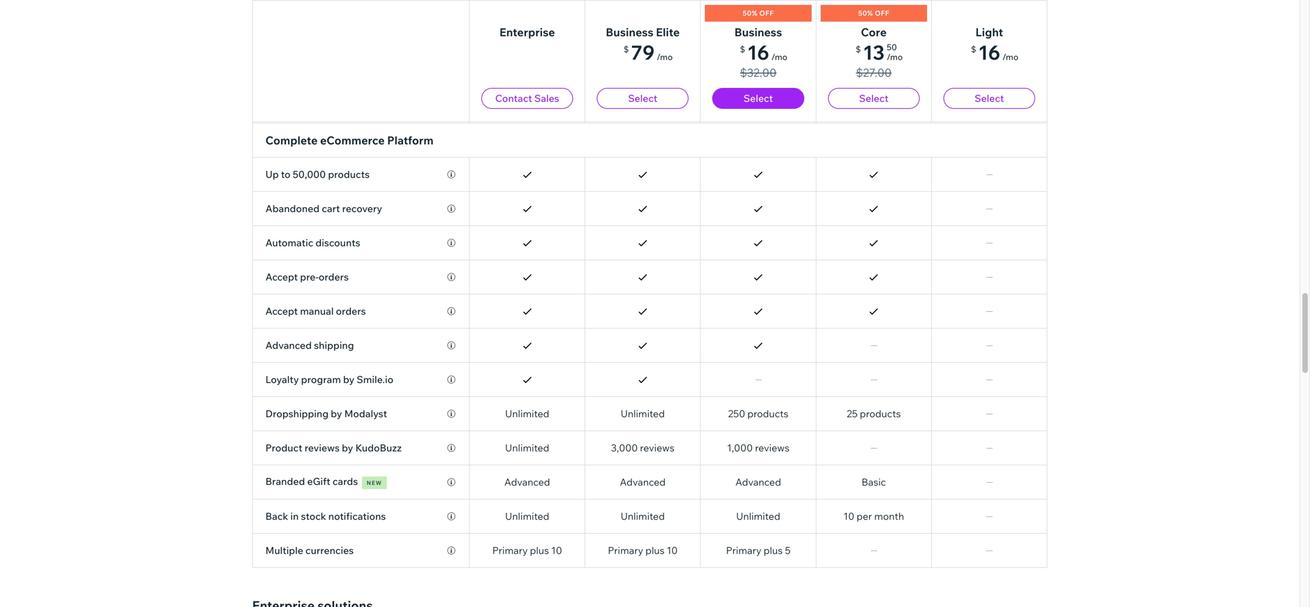 Task type: describe. For each thing, give the bounding box(es) containing it.
platform
[[387, 133, 434, 147]]

per for 100 transactions per month
[[790, 93, 805, 106]]

select for first select button from right
[[975, 92, 1004, 104]]

4 select button from the left
[[944, 88, 1035, 109]]

/mo inside the core $ 13 50 /mo $27.00
[[887, 52, 903, 62]]

branded
[[265, 475, 305, 487]]

accept pre-orders
[[265, 271, 349, 283]]

50% off for 13
[[858, 9, 890, 17]]

smile.io
[[357, 373, 393, 385]]

250 products
[[728, 407, 789, 420]]

50% for 13
[[858, 9, 873, 17]]

transactions for 100
[[731, 93, 787, 106]]

16 inside 'business $ 16 /mo $32.00'
[[747, 40, 769, 65]]

dropshipping by modalyst
[[265, 407, 387, 420]]

accept manual orders
[[265, 305, 366, 317]]

select for 1st select button from left
[[628, 92, 658, 104]]

advanced shipping
[[265, 339, 354, 351]]

shipping
[[314, 339, 354, 351]]

complete ecommerce platform
[[265, 133, 434, 147]]

automatic
[[265, 237, 313, 249]]

by for program
[[343, 373, 355, 385]]

2 primary from the left
[[608, 544, 643, 556]]

accept for accept manual orders
[[265, 305, 298, 317]]

automatic discounts
[[265, 237, 360, 249]]

50,000
[[293, 168, 326, 180]]

13
[[863, 40, 885, 65]]

discounts
[[316, 237, 360, 249]]

2 horizontal spatial per
[[857, 510, 872, 522]]

accept for accept pre-orders
[[265, 271, 298, 283]]

in
[[290, 510, 299, 522]]

branded egift cards
[[265, 475, 358, 487]]

3,000 reviews
[[611, 442, 675, 454]]

1 vertical spatial by
[[331, 407, 342, 420]]

loyalty
[[265, 373, 299, 385]]

month for 500
[[628, 106, 658, 118]]

core
[[861, 25, 887, 39]]

new
[[367, 479, 382, 486]]

2 select button from the left
[[712, 88, 804, 109]]

500 transactions per month
[[596, 93, 690, 118]]

business for 16
[[735, 25, 782, 39]]

cards
[[333, 475, 358, 487]]

up to 50,000 products
[[265, 168, 370, 180]]

abandoned cart recovery
[[265, 202, 382, 215]]

contact sales button
[[481, 88, 573, 109]]

recovery
[[342, 202, 382, 215]]

0 horizontal spatial products
[[328, 168, 370, 180]]

$32.00
[[740, 66, 777, 80]]

by for reviews
[[342, 442, 353, 454]]

notifications
[[328, 510, 386, 522]]

product
[[265, 442, 302, 454]]

250
[[728, 407, 745, 420]]

business $ 16 /mo $32.00
[[735, 25, 788, 80]]

100 transactions per month
[[712, 93, 805, 118]]

off for 16
[[759, 9, 774, 17]]

off for 13
[[875, 9, 890, 17]]

/mo inside business elite $ 79 /mo
[[657, 52, 673, 62]]

month for 100
[[743, 106, 773, 118]]

multiple
[[265, 544, 303, 556]]

25 products
[[847, 407, 901, 420]]

primary plus 5
[[726, 544, 791, 556]]

dropshipping
[[265, 407, 329, 420]]

select for third select button from the right
[[744, 92, 773, 104]]

back in stock notifications
[[265, 510, 386, 522]]

egift
[[307, 475, 330, 487]]

pre-
[[300, 271, 319, 283]]

kudobuzz
[[355, 442, 402, 454]]



Task type: locate. For each thing, give the bounding box(es) containing it.
50% off up core
[[858, 9, 890, 17]]

business inside 'business $ 16 /mo $32.00'
[[735, 25, 782, 39]]

1 horizontal spatial plus
[[646, 544, 665, 556]]

select button
[[597, 88, 689, 109], [712, 88, 804, 109], [828, 88, 920, 109], [944, 88, 1035, 109]]

3 plus from the left
[[764, 544, 783, 556]]

month inside 500 transactions per month
[[628, 106, 658, 118]]

2 /mo from the left
[[771, 52, 788, 62]]

50% off up 'business $ 16 /mo $32.00'
[[743, 9, 774, 17]]

0 horizontal spatial per
[[675, 93, 690, 106]]

/mo right 79
[[657, 52, 673, 62]]

select down $27.00
[[859, 92, 889, 104]]

off up core
[[875, 9, 890, 17]]

2 vertical spatial by
[[342, 442, 353, 454]]

currencies
[[306, 544, 354, 556]]

1 vertical spatial orders
[[336, 305, 366, 317]]

3 reviews from the left
[[755, 442, 790, 454]]

1 reviews from the left
[[305, 442, 340, 454]]

2 horizontal spatial 10
[[844, 510, 855, 522]]

select for third select button from left
[[859, 92, 889, 104]]

stock
[[301, 510, 326, 522]]

1 /mo from the left
[[657, 52, 673, 62]]

1 plus from the left
[[530, 544, 549, 556]]

2 horizontal spatial reviews
[[755, 442, 790, 454]]

by left 'smile.io'
[[343, 373, 355, 385]]

3 select from the left
[[859, 92, 889, 104]]

1 horizontal spatial primary plus 10
[[608, 544, 678, 556]]

50% off for 16
[[743, 9, 774, 17]]

complete
[[265, 133, 318, 147]]

per inside 100 transactions per month
[[790, 93, 805, 106]]

2 horizontal spatial products
[[860, 407, 901, 420]]

1 off from the left
[[759, 9, 774, 17]]

unlimited
[[505, 100, 549, 112], [505, 407, 549, 420], [621, 407, 665, 420], [505, 442, 549, 454], [505, 510, 549, 522], [621, 510, 665, 522], [736, 510, 780, 522]]

light
[[976, 25, 1003, 39]]

$27.00
[[856, 66, 892, 80]]

0 horizontal spatial transactions
[[616, 93, 672, 106]]

per for 500 transactions per month
[[675, 93, 690, 106]]

multiple currencies
[[265, 544, 354, 556]]

$
[[624, 44, 629, 54], [740, 44, 745, 54], [856, 44, 861, 54], [971, 44, 976, 54]]

products for 250 products
[[748, 407, 789, 420]]

$ left 79
[[624, 44, 629, 54]]

transactions down the $32.00
[[731, 93, 787, 106]]

contact
[[495, 92, 532, 104]]

select button down $27.00
[[828, 88, 920, 109]]

products right 250 on the bottom
[[748, 407, 789, 420]]

50% off
[[743, 9, 774, 17], [858, 9, 890, 17]]

program
[[301, 373, 341, 385]]

modalyst
[[344, 407, 387, 420]]

1 horizontal spatial month
[[743, 106, 773, 118]]

0 horizontal spatial plus
[[530, 544, 549, 556]]

1 select from the left
[[628, 92, 658, 104]]

2 50% off from the left
[[858, 9, 890, 17]]

50% up core
[[858, 9, 873, 17]]

0 horizontal spatial 50% off
[[743, 9, 774, 17]]

1 select button from the left
[[597, 88, 689, 109]]

transactions
[[616, 93, 672, 106], [731, 93, 787, 106]]

$ inside 'business $ 16 /mo $32.00'
[[740, 44, 745, 54]]

1 horizontal spatial 50%
[[858, 9, 873, 17]]

accept
[[265, 271, 298, 283], [265, 305, 298, 317]]

1 business from the left
[[606, 25, 654, 39]]

$ inside business elite $ 79 /mo
[[624, 44, 629, 54]]

0 horizontal spatial 50%
[[743, 9, 758, 17]]

3 /mo from the left
[[887, 52, 903, 62]]

advanced
[[265, 339, 312, 351], [504, 476, 550, 488], [620, 476, 666, 488], [736, 476, 781, 488]]

79
[[631, 40, 655, 65]]

core $ 13 50 /mo $27.00
[[856, 25, 903, 80]]

/mo
[[657, 52, 673, 62], [771, 52, 788, 62], [887, 52, 903, 62], [1003, 52, 1019, 62]]

1 horizontal spatial primary
[[608, 544, 643, 556]]

by
[[343, 373, 355, 385], [331, 407, 342, 420], [342, 442, 353, 454]]

1 horizontal spatial 10
[[667, 544, 678, 556]]

by left modalyst
[[331, 407, 342, 420]]

2 horizontal spatial plus
[[764, 544, 783, 556]]

transactions for 500
[[616, 93, 672, 106]]

month
[[628, 106, 658, 118], [743, 106, 773, 118], [874, 510, 904, 522]]

product reviews by kudobuzz
[[265, 442, 402, 454]]

2 plus from the left
[[646, 544, 665, 556]]

off
[[759, 9, 774, 17], [875, 9, 890, 17]]

16 down light
[[978, 40, 1000, 65]]

month down the $32.00
[[743, 106, 773, 118]]

ecommerce
[[320, 133, 385, 147]]

reviews for product
[[305, 442, 340, 454]]

3 primary from the left
[[726, 544, 762, 556]]

1 horizontal spatial business
[[735, 25, 782, 39]]

per
[[675, 93, 690, 106], [790, 93, 805, 106], [857, 510, 872, 522]]

2 horizontal spatial month
[[874, 510, 904, 522]]

accept left pre-
[[265, 271, 298, 283]]

1 primary from the left
[[492, 544, 528, 556]]

products down complete ecommerce platform
[[328, 168, 370, 180]]

abandoned
[[265, 202, 320, 215]]

10
[[844, 510, 855, 522], [551, 544, 562, 556], [667, 544, 678, 556]]

$ 16 /mo
[[971, 40, 1019, 65]]

transactions right 500
[[616, 93, 672, 106]]

reviews right 1,000
[[755, 442, 790, 454]]

reviews up egift
[[305, 442, 340, 454]]

select button down $ 16 /mo
[[944, 88, 1035, 109]]

sales
[[534, 92, 559, 104]]

0 horizontal spatial 16
[[747, 40, 769, 65]]

2 select from the left
[[744, 92, 773, 104]]

manual
[[300, 305, 334, 317]]

0 horizontal spatial off
[[759, 9, 774, 17]]

/mo down light
[[1003, 52, 1019, 62]]

to
[[281, 168, 291, 180]]

accept left manual
[[265, 305, 298, 317]]

1,000
[[727, 442, 753, 454]]

$ inside $ 16 /mo
[[971, 44, 976, 54]]

off up 'business $ 16 /mo $32.00'
[[759, 9, 774, 17]]

select right 500
[[628, 92, 658, 104]]

orders
[[319, 271, 349, 283], [336, 305, 366, 317]]

$ up the $32.00
[[740, 44, 745, 54]]

business up 79
[[606, 25, 654, 39]]

basic
[[862, 476, 886, 488]]

per inside 500 transactions per month
[[675, 93, 690, 106]]

1 horizontal spatial 50% off
[[858, 9, 890, 17]]

products
[[328, 168, 370, 180], [748, 407, 789, 420], [860, 407, 901, 420]]

0 vertical spatial orders
[[319, 271, 349, 283]]

$ down light
[[971, 44, 976, 54]]

3 select button from the left
[[828, 88, 920, 109]]

2 horizontal spatial primary
[[726, 544, 762, 556]]

back
[[265, 510, 288, 522]]

business for $
[[606, 25, 654, 39]]

orders for accept manual orders
[[336, 305, 366, 317]]

transactions inside 500 transactions per month
[[616, 93, 672, 106]]

5
[[785, 544, 791, 556]]

reviews
[[305, 442, 340, 454], [640, 442, 675, 454], [755, 442, 790, 454]]

1 50% off from the left
[[743, 9, 774, 17]]

3 $ from the left
[[856, 44, 861, 54]]

select button down 79
[[597, 88, 689, 109]]

500
[[596, 93, 614, 106]]

2 $ from the left
[[740, 44, 745, 54]]

/mo right 13
[[887, 52, 903, 62]]

25
[[847, 407, 858, 420]]

by left kudobuzz
[[342, 442, 353, 454]]

2 transactions from the left
[[731, 93, 787, 106]]

0 horizontal spatial business
[[606, 25, 654, 39]]

month down "basic"
[[874, 510, 904, 522]]

4 $ from the left
[[971, 44, 976, 54]]

business up the $32.00
[[735, 25, 782, 39]]

50
[[887, 42, 897, 52]]

1 horizontal spatial products
[[748, 407, 789, 420]]

2 off from the left
[[875, 9, 890, 17]]

$ left 13
[[856, 44, 861, 54]]

orders down "discounts"
[[319, 271, 349, 283]]

select button down the $32.00
[[712, 88, 804, 109]]

business elite $ 79 /mo
[[606, 25, 680, 65]]

plus
[[530, 544, 549, 556], [646, 544, 665, 556], [764, 544, 783, 556]]

3,000
[[611, 442, 638, 454]]

0 horizontal spatial month
[[628, 106, 658, 118]]

reviews for 1,000
[[755, 442, 790, 454]]

10 per month
[[844, 510, 904, 522]]

elite
[[656, 25, 680, 39]]

2 accept from the top
[[265, 305, 298, 317]]

0 vertical spatial accept
[[265, 271, 298, 283]]

0 horizontal spatial 10
[[551, 544, 562, 556]]

/mo inside $ 16 /mo
[[1003, 52, 1019, 62]]

up
[[265, 168, 279, 180]]

business
[[606, 25, 654, 39], [735, 25, 782, 39]]

1 vertical spatial accept
[[265, 305, 298, 317]]

50%
[[743, 9, 758, 17], [858, 9, 873, 17]]

0 horizontal spatial reviews
[[305, 442, 340, 454]]

1 $ from the left
[[624, 44, 629, 54]]

orders for accept pre-orders
[[319, 271, 349, 283]]

business inside business elite $ 79 /mo
[[606, 25, 654, 39]]

1 horizontal spatial reviews
[[640, 442, 675, 454]]

50% for 16
[[743, 9, 758, 17]]

1 horizontal spatial transactions
[[731, 93, 787, 106]]

4 /mo from the left
[[1003, 52, 1019, 62]]

2 business from the left
[[735, 25, 782, 39]]

$ inside the core $ 13 50 /mo $27.00
[[856, 44, 861, 54]]

contact sales
[[495, 92, 559, 104]]

reviews right 3,000
[[640, 442, 675, 454]]

enterprise
[[500, 25, 555, 39]]

/mo up the $32.00
[[771, 52, 788, 62]]

1 horizontal spatial per
[[790, 93, 805, 106]]

2 16 from the left
[[978, 40, 1000, 65]]

0 vertical spatial by
[[343, 373, 355, 385]]

2 primary plus 10 from the left
[[608, 544, 678, 556]]

50% up 'business $ 16 /mo $32.00'
[[743, 9, 758, 17]]

16 up the $32.00
[[747, 40, 769, 65]]

primary plus 10
[[492, 544, 562, 556], [608, 544, 678, 556]]

1 16 from the left
[[747, 40, 769, 65]]

products for 25 products
[[860, 407, 901, 420]]

100
[[712, 93, 729, 106]]

2 50% from the left
[[858, 9, 873, 17]]

1 horizontal spatial off
[[875, 9, 890, 17]]

select down the $32.00
[[744, 92, 773, 104]]

1 primary plus 10 from the left
[[492, 544, 562, 556]]

4 select from the left
[[975, 92, 1004, 104]]

transactions inside 100 transactions per month
[[731, 93, 787, 106]]

1 accept from the top
[[265, 271, 298, 283]]

0 horizontal spatial primary plus 10
[[492, 544, 562, 556]]

/mo inside 'business $ 16 /mo $32.00'
[[771, 52, 788, 62]]

products right 25
[[860, 407, 901, 420]]

select
[[628, 92, 658, 104], [744, 92, 773, 104], [859, 92, 889, 104], [975, 92, 1004, 104]]

1 horizontal spatial 16
[[978, 40, 1000, 65]]

1 transactions from the left
[[616, 93, 672, 106]]

0 horizontal spatial primary
[[492, 544, 528, 556]]

loyalty program by smile.io
[[265, 373, 393, 385]]

1,000 reviews
[[727, 442, 790, 454]]

orders right manual
[[336, 305, 366, 317]]

16
[[747, 40, 769, 65], [978, 40, 1000, 65]]

month inside 100 transactions per month
[[743, 106, 773, 118]]

reviews for 3,000
[[640, 442, 675, 454]]

2 reviews from the left
[[640, 442, 675, 454]]

month down 79
[[628, 106, 658, 118]]

select down $ 16 /mo
[[975, 92, 1004, 104]]

primary
[[492, 544, 528, 556], [608, 544, 643, 556], [726, 544, 762, 556]]

cart
[[322, 202, 340, 215]]

1 50% from the left
[[743, 9, 758, 17]]



Task type: vqa. For each thing, say whether or not it's contained in the screenshot.
Forms
no



